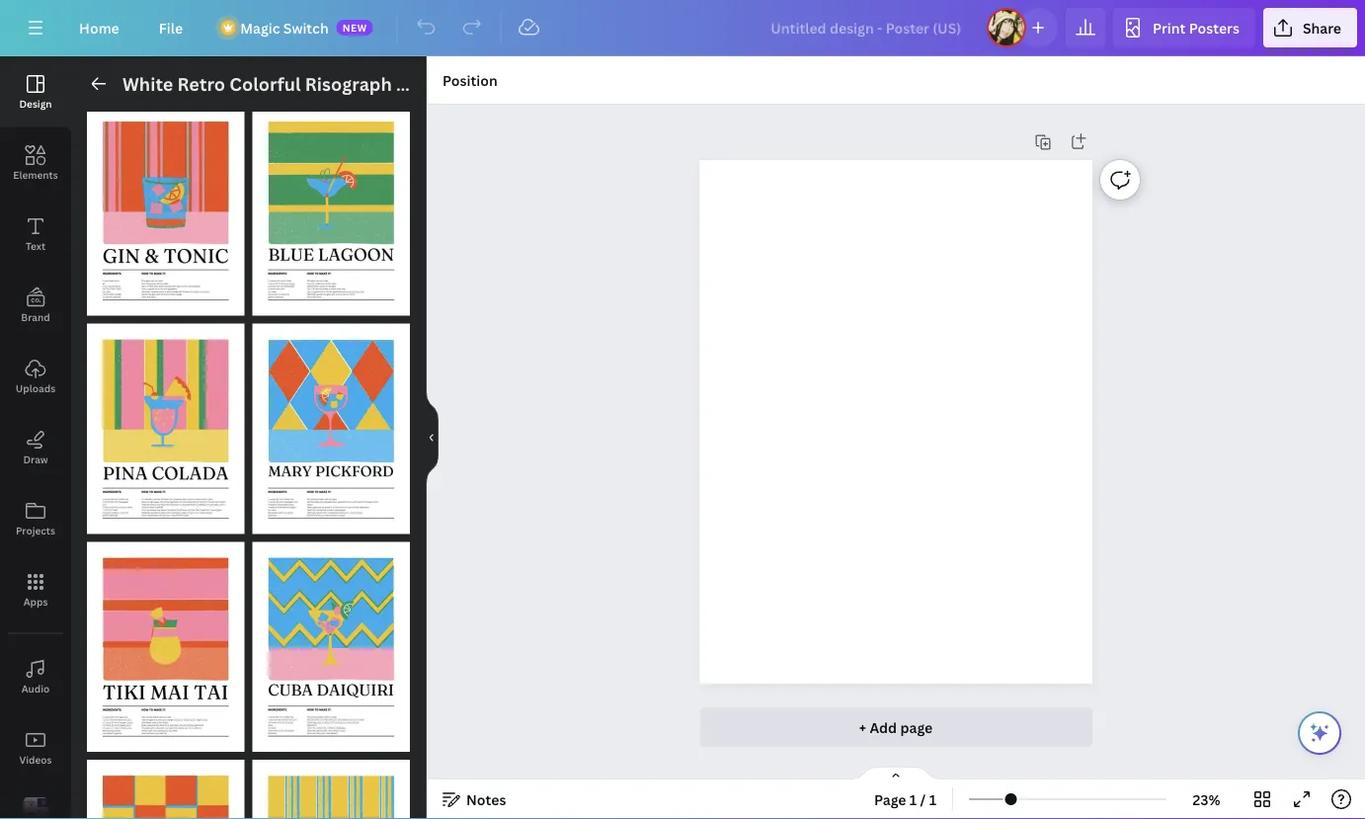 Task type: locate. For each thing, give the bounding box(es) containing it.
1 left /
[[910, 790, 917, 809]]

draw button
[[0, 412, 71, 483]]

1 horizontal spatial 1
[[930, 790, 937, 809]]

audio button
[[0, 641, 71, 713]]

white retro colorful risograph illustrated cocktail poster element
[[87, 106, 245, 316], [253, 106, 410, 316], [87, 324, 245, 534], [253, 324, 410, 534], [87, 542, 245, 752], [253, 542, 410, 752], [87, 760, 245, 819], [253, 760, 410, 819]]

0 horizontal spatial 1
[[910, 790, 917, 809]]

white retro colorful risograph illustrated cocktail poster
[[123, 72, 623, 96]]

white retro colorful risograph illustrated cocktail poster image
[[87, 106, 245, 316], [253, 106, 410, 316], [87, 324, 245, 534], [253, 324, 410, 534], [87, 542, 245, 752], [253, 542, 410, 752], [87, 760, 245, 819], [253, 760, 410, 819]]

page
[[901, 718, 933, 737]]

main menu bar
[[0, 0, 1366, 56]]

new
[[343, 21, 367, 34]]

elements button
[[0, 127, 71, 199]]

design button
[[0, 56, 71, 127]]

1 1 from the left
[[910, 790, 917, 809]]

1 right /
[[930, 790, 937, 809]]

side panel tab list
[[0, 56, 71, 819]]

print
[[1153, 18, 1186, 37]]

cocktail
[[491, 72, 563, 96]]

Design title text field
[[755, 8, 979, 47]]

text
[[26, 239, 46, 253]]

position button
[[435, 64, 506, 96]]

page 1 / 1
[[875, 790, 937, 809]]

23%
[[1193, 790, 1221, 809]]

design
[[19, 97, 52, 110]]

1
[[910, 790, 917, 809], [930, 790, 937, 809]]

posters
[[1190, 18, 1240, 37]]

poster
[[567, 72, 623, 96]]

apps
[[23, 595, 48, 608]]

retro
[[177, 72, 225, 96]]

print posters
[[1153, 18, 1240, 37]]

illustrated
[[396, 72, 487, 96]]

videos button
[[0, 713, 71, 784]]

print posters button
[[1114, 8, 1256, 47]]



Task type: vqa. For each thing, say whether or not it's contained in the screenshot.
Save: Ctrl + S
no



Task type: describe. For each thing, give the bounding box(es) containing it.
projects button
[[0, 483, 71, 554]]

uploads
[[16, 381, 55, 395]]

audio
[[21, 682, 50, 695]]

apps button
[[0, 554, 71, 626]]

magic
[[240, 18, 280, 37]]

draw
[[23, 453, 48, 466]]

colorful
[[230, 72, 301, 96]]

file button
[[143, 8, 199, 47]]

home link
[[63, 8, 135, 47]]

+ add page button
[[700, 708, 1093, 747]]

magic switch
[[240, 18, 329, 37]]

text button
[[0, 199, 71, 270]]

+ add page
[[860, 718, 933, 737]]

notes button
[[435, 784, 514, 815]]

brand button
[[0, 270, 71, 341]]

home
[[79, 18, 119, 37]]

hide image
[[426, 390, 439, 485]]

23% button
[[1175, 784, 1239, 815]]

file
[[159, 18, 183, 37]]

share button
[[1264, 8, 1358, 47]]

share
[[1303, 18, 1342, 37]]

page
[[875, 790, 907, 809]]

projects
[[16, 524, 55, 537]]

brand
[[21, 310, 50, 324]]

videos
[[19, 753, 52, 766]]

risograph
[[305, 72, 392, 96]]

2 1 from the left
[[930, 790, 937, 809]]

show pages image
[[849, 766, 944, 782]]

uploads button
[[0, 341, 71, 412]]

canva assistant image
[[1308, 721, 1332, 745]]

add
[[870, 718, 897, 737]]

switch
[[283, 18, 329, 37]]

position
[[443, 71, 498, 89]]

white
[[123, 72, 173, 96]]

/
[[921, 790, 926, 809]]

+
[[860, 718, 867, 737]]

elements
[[13, 168, 58, 181]]

notes
[[466, 790, 506, 809]]



